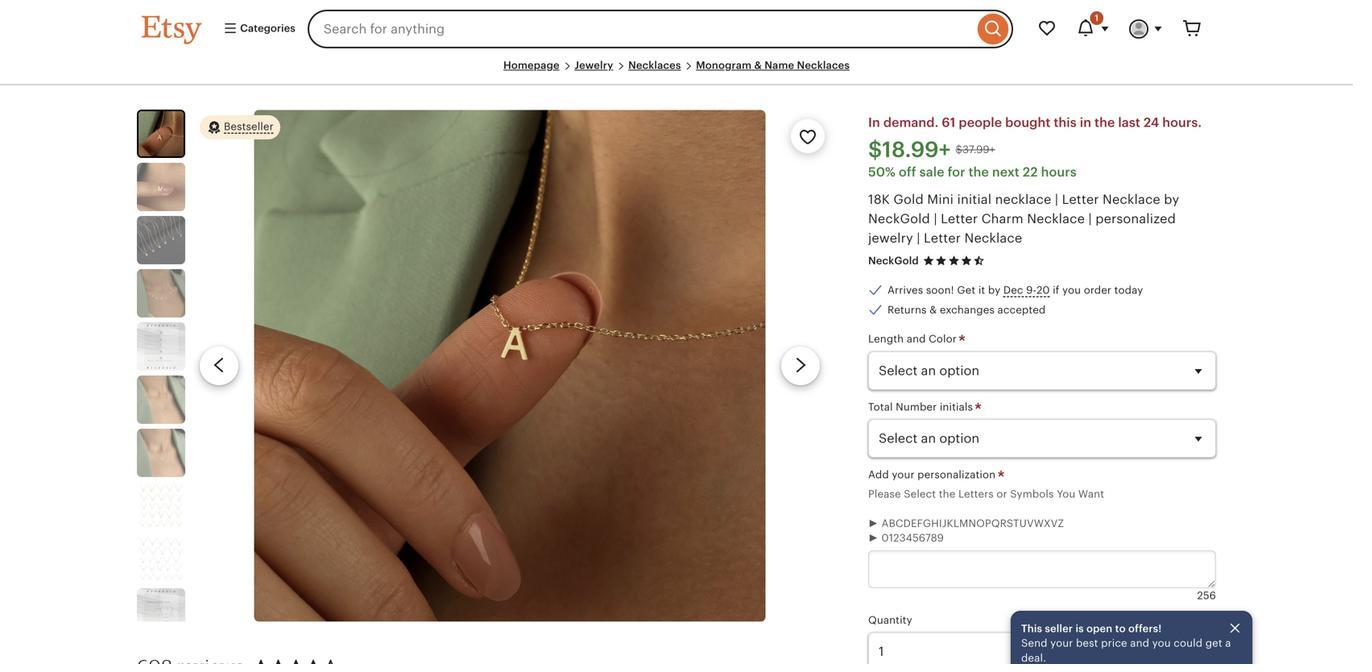 Task type: vqa. For each thing, say whether or not it's contained in the screenshot.
ECLIPSESOLARBOUTIQUE link
no



Task type: locate. For each thing, give the bounding box(es) containing it.
2 ► from the top
[[869, 532, 879, 544]]

off
[[899, 165, 917, 179]]

by up personalized
[[1165, 192, 1180, 207]]

necklaces down search for anything text field
[[629, 59, 681, 71]]

your inside send your best price and you could get a deal.
[[1051, 637, 1074, 649]]

the down personalization
[[939, 488, 956, 500]]

1 vertical spatial by
[[989, 284, 1001, 296]]

| down hours
[[1056, 192, 1059, 207]]

arrives
[[888, 284, 924, 296]]

►
[[869, 517, 879, 529], [869, 532, 879, 544]]

get
[[1206, 637, 1223, 649]]

people
[[959, 115, 1003, 130]]

length and color
[[869, 333, 960, 345]]

necklace
[[996, 192, 1052, 207]]

9-
[[1027, 284, 1037, 296]]

you down the offers!
[[1153, 637, 1172, 649]]

letter
[[1063, 192, 1100, 207], [941, 211, 979, 226], [924, 231, 962, 245]]

the right for on the right top of page
[[969, 165, 990, 179]]

1 horizontal spatial your
[[1051, 637, 1074, 649]]

0 horizontal spatial the
[[939, 488, 956, 500]]

menu bar
[[142, 58, 1212, 86]]

necklaces right name
[[797, 59, 850, 71]]

last
[[1119, 115, 1141, 130]]

18k gold mini initial necklace letter necklace by neckgold image 8 image
[[137, 482, 185, 530]]

1 vertical spatial ►
[[869, 532, 879, 544]]

length
[[869, 333, 904, 345]]

next
[[993, 165, 1020, 179]]

22
[[1023, 165, 1039, 179]]

2 vertical spatial necklace
[[965, 231, 1023, 245]]

in demand. 61 people bought this in the last 24 hours.
[[869, 115, 1203, 130]]

add
[[869, 469, 890, 481]]

Search for anything text field
[[308, 10, 974, 48]]

jewelry link
[[575, 59, 614, 71]]

your
[[892, 469, 915, 481], [1051, 637, 1074, 649]]

mini
[[928, 192, 954, 207]]

your down seller
[[1051, 637, 1074, 649]]

neckgold down jewelry
[[869, 255, 919, 267]]

you
[[1063, 284, 1082, 296], [1153, 637, 1172, 649]]

this seller is open to offers!
[[1022, 622, 1162, 635]]

necklace up personalized
[[1103, 192, 1161, 207]]

color
[[929, 333, 957, 345]]

► left 0123456789
[[869, 532, 879, 544]]

letter down hours
[[1063, 192, 1100, 207]]

0 vertical spatial by
[[1165, 192, 1180, 207]]

letter down initial
[[941, 211, 979, 226]]

tooltip
[[1011, 611, 1253, 664]]

& right returns
[[930, 304, 938, 316]]

you right if
[[1063, 284, 1082, 296]]

2 horizontal spatial the
[[1095, 115, 1116, 130]]

your for best
[[1051, 637, 1074, 649]]

0 horizontal spatial necklaces
[[629, 59, 681, 71]]

homepage
[[504, 59, 560, 71]]

and left "color"
[[907, 333, 926, 345]]

quantity
[[869, 614, 913, 626]]

1 horizontal spatial the
[[969, 165, 990, 179]]

18k gold mini initial necklace letter necklace by neckgold image 10 image
[[137, 588, 185, 637]]

offers!
[[1129, 622, 1162, 635]]

0 horizontal spatial necklace
[[965, 231, 1023, 245]]

gold
[[894, 192, 924, 207]]

1 horizontal spatial you
[[1153, 637, 1172, 649]]

monogram & name necklaces
[[696, 59, 850, 71]]

and down the offers!
[[1131, 637, 1150, 649]]

None search field
[[308, 10, 1014, 48]]

1 vertical spatial neckgold
[[869, 255, 919, 267]]

► abcdefghijklmnopqrstuvwxvz ► 0123456789
[[869, 517, 1065, 544]]

0 vertical spatial you
[[1063, 284, 1082, 296]]

1 horizontal spatial necklaces
[[797, 59, 850, 71]]

0 horizontal spatial &
[[755, 59, 762, 71]]

homepage link
[[504, 59, 560, 71]]

1 horizontal spatial &
[[930, 304, 938, 316]]

for
[[948, 165, 966, 179]]

exchanges
[[940, 304, 995, 316]]

by
[[1165, 192, 1180, 207], [989, 284, 1001, 296]]

& left name
[[755, 59, 762, 71]]

want
[[1079, 488, 1105, 500]]

letters
[[959, 488, 994, 500]]

and
[[907, 333, 926, 345], [1131, 637, 1150, 649]]

1 horizontal spatial by
[[1165, 192, 1180, 207]]

0 vertical spatial ►
[[869, 517, 879, 529]]

0 horizontal spatial your
[[892, 469, 915, 481]]

neckgold up jewelry
[[869, 211, 931, 226]]

send
[[1022, 637, 1048, 649]]

1 ► from the top
[[869, 517, 879, 529]]

price
[[1102, 637, 1128, 649]]

► down 'please'
[[869, 517, 879, 529]]

please
[[869, 488, 902, 500]]

it
[[979, 284, 986, 296]]

order
[[1084, 284, 1112, 296]]

0 horizontal spatial by
[[989, 284, 1001, 296]]

this
[[1022, 622, 1043, 635]]

by inside 18k gold mini initial necklace | letter necklace by neckgold | letter charm necklace | personalized jewelry | letter necklace
[[1165, 192, 1180, 207]]

2 vertical spatial letter
[[924, 231, 962, 245]]

by right it
[[989, 284, 1001, 296]]

1 neckgold from the top
[[869, 211, 931, 226]]

bestseller
[[224, 121, 274, 133]]

|
[[1056, 192, 1059, 207], [934, 211, 938, 226], [1089, 211, 1093, 226], [917, 231, 921, 245]]

1 horizontal spatial necklace
[[1028, 211, 1086, 226]]

neckgold link
[[869, 255, 919, 267]]

necklace down 'charm'
[[965, 231, 1023, 245]]

necklace down necklace
[[1028, 211, 1086, 226]]

deal.
[[1022, 652, 1047, 664]]

1 vertical spatial and
[[1131, 637, 1150, 649]]

1 vertical spatial you
[[1153, 637, 1172, 649]]

the
[[1095, 115, 1116, 130], [969, 165, 990, 179], [939, 488, 956, 500]]

1 horizontal spatial and
[[1131, 637, 1150, 649]]

0 horizontal spatial you
[[1063, 284, 1082, 296]]

categories banner
[[113, 0, 1241, 58]]

a
[[1226, 637, 1232, 649]]

$18.99+
[[869, 137, 951, 162]]

1 vertical spatial the
[[969, 165, 990, 179]]

demand.
[[884, 115, 939, 130]]

1 vertical spatial your
[[1051, 637, 1074, 649]]

0 horizontal spatial and
[[907, 333, 926, 345]]

your right add
[[892, 469, 915, 481]]

bestseller button
[[200, 115, 280, 140]]

letter down the "mini"
[[924, 231, 962, 245]]

0123456789
[[882, 532, 945, 544]]

0 vertical spatial necklace
[[1103, 192, 1161, 207]]

0 vertical spatial &
[[755, 59, 762, 71]]

Add your personalization text field
[[869, 550, 1217, 588]]

0 vertical spatial your
[[892, 469, 915, 481]]

0 vertical spatial neckgold
[[869, 211, 931, 226]]

1 vertical spatial &
[[930, 304, 938, 316]]

neckgold inside 18k gold mini initial necklace | letter necklace by neckgold | letter charm necklace | personalized jewelry | letter necklace
[[869, 211, 931, 226]]

& inside menu bar
[[755, 59, 762, 71]]

50% off sale for the next 22 hours
[[869, 165, 1077, 179]]

the right in
[[1095, 115, 1116, 130]]

| left personalized
[[1089, 211, 1093, 226]]

2 horizontal spatial necklace
[[1103, 192, 1161, 207]]

letter initial necklace image
[[254, 110, 766, 622], [139, 111, 184, 156], [137, 163, 185, 211]]

necklaces
[[629, 59, 681, 71], [797, 59, 850, 71]]



Task type: describe. For each thing, give the bounding box(es) containing it.
| right jewelry
[[917, 231, 921, 245]]

add your personalization
[[869, 469, 999, 481]]

to
[[1116, 622, 1126, 635]]

1
[[1096, 13, 1099, 23]]

returns
[[888, 304, 927, 316]]

initials
[[940, 401, 974, 413]]

hours.
[[1163, 115, 1203, 130]]

menu bar containing homepage
[[142, 58, 1212, 86]]

personalization
[[918, 469, 996, 481]]

2 vertical spatial the
[[939, 488, 956, 500]]

hours
[[1042, 165, 1077, 179]]

256
[[1198, 590, 1217, 602]]

18k gold mini initial necklace letter necklace by neckgold image 9 image
[[137, 535, 185, 584]]

sale
[[920, 165, 945, 179]]

none search field inside categories banner
[[308, 10, 1014, 48]]

monogram
[[696, 59, 752, 71]]

20
[[1037, 284, 1050, 296]]

18k gold mini initial necklace letter necklace by neckgold image 3 image
[[137, 216, 185, 264]]

abcdefghijklmnopqrstuvwxvz
[[882, 517, 1065, 529]]

in
[[869, 115, 881, 130]]

open
[[1087, 622, 1113, 635]]

if
[[1053, 284, 1060, 296]]

monogram & name necklaces link
[[696, 59, 850, 71]]

18k gold mini initial necklace letter necklace by neckgold image 6 image
[[137, 376, 185, 424]]

or
[[997, 488, 1008, 500]]

& for monogram
[[755, 59, 762, 71]]

61
[[942, 115, 956, 130]]

total number initials
[[869, 401, 976, 413]]

accepted
[[998, 304, 1046, 316]]

in
[[1080, 115, 1092, 130]]

50%
[[869, 165, 896, 179]]

initial
[[958, 192, 992, 207]]

this
[[1054, 115, 1077, 130]]

number
[[896, 401, 937, 413]]

18k
[[869, 192, 891, 207]]

& for returns
[[930, 304, 938, 316]]

18k gold mini initial necklace letter necklace by neckgold image 4 image
[[137, 269, 185, 318]]

soon! get
[[927, 284, 976, 296]]

tooltip containing this seller is open to offers!
[[1011, 611, 1253, 664]]

today
[[1115, 284, 1144, 296]]

send your best price and you could get a deal.
[[1022, 637, 1232, 664]]

jewelry
[[869, 231, 914, 245]]

categories
[[238, 22, 296, 34]]

name
[[765, 59, 795, 71]]

arrives soon! get it by dec 9-20 if you order today
[[888, 284, 1144, 296]]

18k gold mini initial necklace letter necklace by neckgold image 7 image
[[137, 429, 185, 477]]

returns & exchanges accepted
[[888, 304, 1046, 316]]

seller
[[1046, 622, 1074, 635]]

categories button
[[211, 15, 303, 44]]

dec
[[1004, 284, 1024, 296]]

best
[[1077, 637, 1099, 649]]

0 vertical spatial and
[[907, 333, 926, 345]]

0 vertical spatial the
[[1095, 115, 1116, 130]]

you
[[1057, 488, 1076, 500]]

18k gold mini initial necklace letter necklace by neckgold image 5 image
[[137, 323, 185, 371]]

0 vertical spatial letter
[[1063, 192, 1100, 207]]

| down the "mini"
[[934, 211, 938, 226]]

1 button
[[1067, 10, 1120, 48]]

1 necklaces from the left
[[629, 59, 681, 71]]

and inside send your best price and you could get a deal.
[[1131, 637, 1150, 649]]

$18.99+ $37.99+
[[869, 137, 996, 162]]

necklaces link
[[629, 59, 681, 71]]

24
[[1144, 115, 1160, 130]]

2 neckgold from the top
[[869, 255, 919, 267]]

please select the letters or symbols you want
[[869, 488, 1105, 500]]

is
[[1076, 622, 1085, 635]]

jewelry
[[575, 59, 614, 71]]

1 vertical spatial letter
[[941, 211, 979, 226]]

bought
[[1006, 115, 1051, 130]]

your for personalization
[[892, 469, 915, 481]]

personalized
[[1096, 211, 1177, 226]]

symbols
[[1011, 488, 1055, 500]]

could
[[1174, 637, 1203, 649]]

$37.99+
[[956, 144, 996, 156]]

2 necklaces from the left
[[797, 59, 850, 71]]

total
[[869, 401, 893, 413]]

you inside send your best price and you could get a deal.
[[1153, 637, 1172, 649]]

18k gold mini initial necklace | letter necklace by neckgold | letter charm necklace | personalized jewelry | letter necklace
[[869, 192, 1180, 245]]

select
[[904, 488, 937, 500]]

charm
[[982, 211, 1024, 226]]

1 vertical spatial necklace
[[1028, 211, 1086, 226]]



